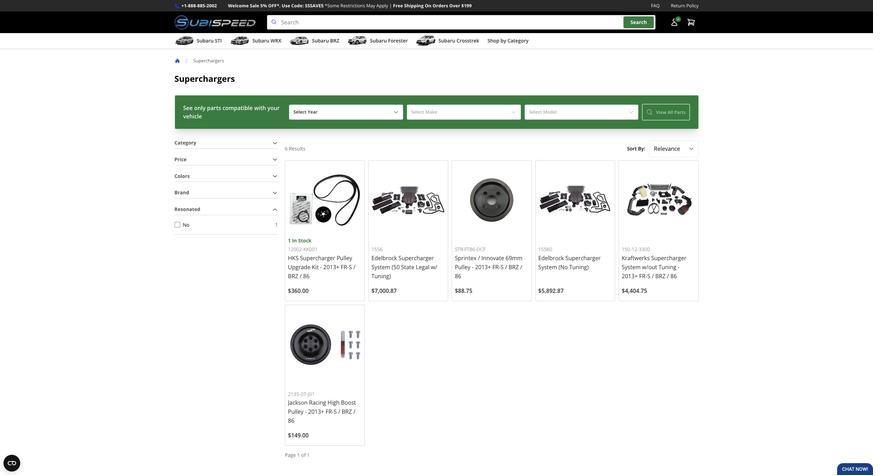 Task type: describe. For each thing, give the bounding box(es) containing it.
upgrade
[[288, 264, 311, 271]]

forester
[[388, 37, 408, 44]]

orders
[[433, 2, 448, 9]]

2013+ inside kraftwerks supercharger system w/out tuning - 2013+ fr-s / brz / 86
[[622, 273, 638, 280]]

86 inside 1 in stock 12002-kk001 hks supercharger pulley upgrade kit - 2013+ fr-s / brz / 86
[[303, 273, 310, 280]]

button image
[[670, 18, 679, 27]]

brz inside sprintex / innovate 69mm pulley - 2013+ fr-s / brz / 86
[[509, 264, 519, 271]]

faq
[[651, 2, 660, 9]]

over
[[449, 2, 460, 9]]

brz inside dropdown button
[[330, 37, 339, 44]]

*some restrictions may apply | free shipping on orders over $199
[[325, 2, 472, 9]]

fr- inside 1 in stock 12002-kk001 hks supercharger pulley upgrade kit - 2013+ fr-s / brz / 86
[[341, 264, 349, 271]]

$199
[[462, 2, 472, 9]]

price button
[[175, 154, 278, 165]]

brand button
[[175, 188, 278, 198]]

tuning
[[659, 264, 677, 271]]

brz inside 2135-07-j01 jackson racing high boost pulley - 2013+ fr-s / brz / 86
[[342, 408, 352, 416]]

ft86-
[[465, 246, 477, 253]]

*some
[[325, 2, 339, 9]]

brz inside 1 in stock 12002-kk001 hks supercharger pulley upgrade kit - 2013+ fr-s / brz / 86
[[288, 273, 298, 280]]

innovate
[[482, 255, 504, 262]]

return
[[671, 2, 686, 9]]

apply
[[377, 2, 388, 9]]

page 1 of 1
[[285, 452, 310, 459]]

6
[[285, 145, 288, 152]]

wrx
[[271, 37, 281, 44]]

a subaru sti thumbnail image image
[[175, 36, 194, 46]]

welcome sale 5% off*. use code: sssave5
[[228, 2, 324, 9]]

dcf
[[477, 246, 486, 253]]

Select Make button
[[407, 105, 521, 120]]

select make image
[[511, 110, 517, 115]]

str-
[[455, 246, 465, 253]]

see only parts compatible with your vehicle
[[183, 104, 280, 120]]

sti
[[215, 37, 222, 44]]

s inside kraftwerks supercharger system w/out tuning - 2013+ fr-s / brz / 86
[[648, 273, 651, 280]]

2013+ inside sprintex / innovate 69mm pulley - 2013+ fr-s / brz / 86
[[475, 264, 491, 271]]

sprintex
[[455, 255, 477, 262]]

shipping
[[404, 2, 424, 9]]

compatible
[[223, 104, 253, 112]]

subaru for subaru forester
[[370, 37, 387, 44]]

brz inside kraftwerks supercharger system w/out tuning - 2013+ fr-s / brz / 86
[[656, 273, 666, 280]]

|
[[390, 2, 392, 9]]

15560
[[539, 246, 553, 253]]

page
[[285, 452, 296, 459]]

stock
[[298, 237, 312, 244]]

hks
[[288, 255, 299, 262]]

86 inside kraftwerks supercharger system w/out tuning - 2013+ fr-s / brz / 86
[[671, 273, 677, 280]]

86 inside 2135-07-j01 jackson racing high boost pulley - 2013+ fr-s / brz / 86
[[288, 418, 295, 425]]

racing
[[309, 399, 326, 407]]

kraftwerks supercharger system w/out tuning - 2013+ fr-s / brz / 86 image
[[622, 163, 696, 237]]

$149.00
[[288, 432, 309, 440]]

supercharger for edelbrock supercharger system (no tuning)
[[566, 255, 601, 262]]

edelbrock supercharger system (50 state legal w/ tuning) image
[[372, 163, 445, 237]]

sssave5
[[305, 2, 324, 9]]

sprintex / innovate 69mm pulley - 2013+ fr-s / brz / 86
[[455, 255, 523, 280]]

in
[[292, 237, 297, 244]]

edelbrock for (no
[[539, 255, 564, 262]]

sort by:
[[627, 145, 646, 152]]

shop by category
[[488, 37, 529, 44]]

a subaru crosstrek thumbnail image image
[[416, 36, 436, 46]]

(50
[[392, 264, 400, 271]]

with
[[254, 104, 266, 112]]

select year image
[[393, 110, 399, 115]]

select model image
[[629, 110, 634, 115]]

w/
[[431, 264, 437, 271]]

subaru sti button
[[175, 35, 222, 49]]

restrictions
[[341, 2, 365, 9]]

s inside 1 in stock 12002-kk001 hks supercharger pulley upgrade kit - 2013+ fr-s / brz / 86
[[349, 264, 352, 271]]

subaru forester
[[370, 37, 408, 44]]

6 results
[[285, 145, 305, 152]]

(no
[[559, 264, 568, 271]]

subaru crosstrek button
[[416, 35, 479, 49]]

kit
[[312, 264, 319, 271]]

search button
[[624, 17, 654, 28]]

2135-07-j01 jackson racing high boost pulley - 2013+ fr-s / brz / 86
[[288, 391, 356, 425]]

tuning) inside edelbrock supercharger system (no tuning)
[[570, 264, 589, 271]]

885-
[[197, 2, 207, 9]]

2013+ inside 1 in stock 12002-kk001 hks supercharger pulley upgrade kit - 2013+ fr-s / brz / 86
[[324, 264, 339, 271]]

subaru wrx button
[[230, 35, 281, 49]]

state
[[401, 264, 415, 271]]

0 vertical spatial superchargers
[[193, 57, 224, 64]]

hks supercharger pulley upgrade kit - 2013+ fr-s / brz / 86 image
[[288, 163, 362, 237]]

- inside 1 in stock 12002-kk001 hks supercharger pulley upgrade kit - 2013+ fr-s / brz / 86
[[320, 264, 322, 271]]

kk001
[[304, 246, 318, 253]]

high
[[328, 399, 340, 407]]

parts
[[207, 104, 221, 112]]

+1-888-885-2002 link
[[181, 2, 217, 9]]

category
[[508, 37, 529, 44]]

w/out
[[642, 264, 657, 271]]

shop by category button
[[488, 35, 529, 49]]

select... image
[[689, 146, 694, 152]]

$4,404.75
[[622, 287, 647, 295]]

code:
[[291, 2, 304, 9]]

supercharger inside 1 in stock 12002-kk001 hks supercharger pulley upgrade kit - 2013+ fr-s / brz / 86
[[300, 255, 335, 262]]

sprintex / innovate 69mm pulley - 2013+ fr-s / brz / 86 image
[[455, 163, 529, 237]]

system for w/out
[[622, 264, 641, 271]]

- inside sprintex / innovate 69mm pulley - 2013+ fr-s / brz / 86
[[472, 264, 474, 271]]

return policy link
[[671, 2, 699, 9]]

Select Year button
[[289, 105, 403, 120]]

by:
[[638, 145, 646, 152]]

results
[[289, 145, 305, 152]]

use
[[282, 2, 290, 9]]

colors
[[175, 173, 190, 179]]

2013+ inside 2135-07-j01 jackson racing high boost pulley - 2013+ fr-s / brz / 86
[[308, 408, 324, 416]]

1 vertical spatial superchargers
[[175, 73, 235, 84]]

a subaru wrx thumbnail image image
[[230, 36, 250, 46]]

price
[[175, 156, 187, 163]]



Task type: vqa. For each thing, say whether or not it's contained in the screenshot.


Task type: locate. For each thing, give the bounding box(es) containing it.
sale
[[250, 2, 259, 9]]

1
[[275, 221, 278, 228], [288, 237, 291, 244], [297, 452, 300, 459], [307, 452, 310, 459]]

by
[[501, 37, 506, 44]]

1556
[[372, 246, 383, 253]]

3 supercharger from the left
[[566, 255, 601, 262]]

supercharger for edelbrock supercharger system (50 state legal w/ tuning)
[[399, 255, 434, 262]]

supercharger
[[300, 255, 335, 262], [399, 255, 434, 262], [566, 255, 601, 262], [652, 255, 687, 262]]

see
[[183, 104, 193, 112]]

subaru brz
[[312, 37, 339, 44]]

- down jackson
[[305, 408, 307, 416]]

search input field
[[267, 15, 656, 30]]

pulley for boost
[[288, 408, 304, 416]]

tuning) right (no
[[570, 264, 589, 271]]

system left (50
[[372, 264, 390, 271]]

pulley for supercharger
[[337, 255, 352, 262]]

brz down upgrade
[[288, 273, 298, 280]]

supercharger inside edelbrock supercharger system (50 state legal w/ tuning)
[[399, 255, 434, 262]]

a subaru forester thumbnail image image
[[348, 36, 367, 46]]

brz down tuning
[[656, 273, 666, 280]]

2 system from the left
[[539, 264, 557, 271]]

2013+ up $4,404.75
[[622, 273, 638, 280]]

pulley inside sprintex / innovate 69mm pulley - 2013+ fr-s / brz / 86
[[455, 264, 471, 271]]

crosstrek
[[457, 37, 479, 44]]

system inside kraftwerks supercharger system w/out tuning - 2013+ fr-s / brz / 86
[[622, 264, 641, 271]]

off*.
[[268, 2, 281, 9]]

2013+
[[324, 264, 339, 271], [475, 264, 491, 271], [622, 273, 638, 280], [308, 408, 324, 416]]

fr- down w/out
[[639, 273, 648, 280]]

legal
[[416, 264, 430, 271]]

1 vertical spatial pulley
[[455, 264, 471, 271]]

+1-
[[181, 2, 188, 9]]

welcome
[[228, 2, 249, 9]]

subaru inside dropdown button
[[253, 37, 269, 44]]

- down 'sprintex'
[[472, 264, 474, 271]]

subaru for subaru wrx
[[253, 37, 269, 44]]

superchargers down subaru sti at the top left of page
[[193, 57, 224, 64]]

12002-
[[288, 246, 304, 253]]

brz down 69mm
[[509, 264, 519, 271]]

1 edelbrock from the left
[[372, 255, 397, 262]]

$5,892.87
[[539, 287, 564, 295]]

- right kit
[[320, 264, 322, 271]]

- right tuning
[[678, 264, 680, 271]]

fr- inside kraftwerks supercharger system w/out tuning - 2013+ fr-s / brz / 86
[[639, 273, 648, 280]]

69mm
[[506, 255, 523, 262]]

resonated
[[175, 206, 200, 213]]

0 vertical spatial pulley
[[337, 255, 352, 262]]

system inside edelbrock supercharger system (50 state legal w/ tuning)
[[372, 264, 390, 271]]

pulley inside 1 in stock 12002-kk001 hks supercharger pulley upgrade kit - 2013+ fr-s / brz / 86
[[337, 255, 352, 262]]

brz
[[330, 37, 339, 44], [509, 264, 519, 271], [288, 273, 298, 280], [656, 273, 666, 280], [342, 408, 352, 416]]

system for (no
[[539, 264, 557, 271]]

2 supercharger from the left
[[399, 255, 434, 262]]

4 supercharger from the left
[[652, 255, 687, 262]]

home image
[[175, 58, 180, 64]]

subaru sti
[[197, 37, 222, 44]]

fr- inside sprintex / innovate 69mm pulley - 2013+ fr-s / brz / 86
[[493, 264, 501, 271]]

edelbrock supercharger system (50 state legal w/ tuning)
[[372, 255, 437, 280]]

-
[[320, 264, 322, 271], [472, 264, 474, 271], [678, 264, 680, 271], [305, 408, 307, 416]]

2013+ right kit
[[324, 264, 339, 271]]

subaru for subaru sti
[[197, 37, 214, 44]]

vehicle
[[183, 113, 202, 120]]

faq link
[[651, 2, 660, 9]]

1 horizontal spatial tuning)
[[570, 264, 589, 271]]

system left (no
[[539, 264, 557, 271]]

3 subaru from the left
[[312, 37, 329, 44]]

superchargers link
[[193, 57, 230, 64]]

s inside sprintex / innovate 69mm pulley - 2013+ fr-s / brz / 86
[[501, 264, 504, 271]]

0 horizontal spatial system
[[372, 264, 390, 271]]

0 horizontal spatial edelbrock
[[372, 255, 397, 262]]

colors button
[[175, 171, 278, 182]]

boost
[[341, 399, 356, 407]]

system down kraftwerks
[[622, 264, 641, 271]]

Select... button
[[650, 141, 699, 157]]

3300
[[639, 246, 650, 253]]

your
[[268, 104, 280, 112]]

subaru
[[197, 37, 214, 44], [253, 37, 269, 44], [312, 37, 329, 44], [370, 37, 387, 44], [439, 37, 456, 44]]

1 supercharger from the left
[[300, 255, 335, 262]]

2135-
[[288, 391, 301, 398]]

edelbrock inside edelbrock supercharger system (no tuning)
[[539, 255, 564, 262]]

edelbrock down 1556
[[372, 255, 397, 262]]

1 inside 1 in stock 12002-kk001 hks supercharger pulley upgrade kit - 2013+ fr-s / brz / 86
[[288, 237, 291, 244]]

2 subaru from the left
[[253, 37, 269, 44]]

edelbrock for (50
[[372, 255, 397, 262]]

150-12-3300
[[622, 246, 650, 253]]

on
[[425, 2, 432, 9]]

0 horizontal spatial tuning)
[[372, 273, 391, 280]]

subaru forester button
[[348, 35, 408, 49]]

supercharger up kit
[[300, 255, 335, 262]]

supercharger inside kraftwerks supercharger system w/out tuning - 2013+ fr-s / brz / 86
[[652, 255, 687, 262]]

str-ft86-dcf
[[455, 246, 486, 253]]

86 up $88.75
[[455, 273, 461, 280]]

system inside edelbrock supercharger system (no tuning)
[[539, 264, 557, 271]]

tuning) up the $7,000.87
[[372, 273, 391, 280]]

brz left a subaru forester thumbnail image
[[330, 37, 339, 44]]

2013+ down innovate
[[475, 264, 491, 271]]

jackson racing high boost pulley - 2013+ fr-s / brz / 86 image
[[288, 308, 362, 382]]

tuning)
[[570, 264, 589, 271], [372, 273, 391, 280]]

subaru wrx
[[253, 37, 281, 44]]

2002
[[207, 2, 217, 9]]

edelbrock supercharger system (no tuning) image
[[539, 163, 612, 237]]

open widget image
[[3, 455, 20, 472]]

supercharger up legal
[[399, 255, 434, 262]]

1 in stock 12002-kk001 hks supercharger pulley upgrade kit - 2013+ fr-s / brz / 86
[[288, 237, 356, 280]]

fr-
[[341, 264, 349, 271], [493, 264, 501, 271], [639, 273, 648, 280], [326, 408, 334, 416]]

1 subaru from the left
[[197, 37, 214, 44]]

$360.00
[[288, 287, 309, 295]]

j01
[[308, 391, 315, 398]]

1 system from the left
[[372, 264, 390, 271]]

subaru right a subaru brz thumbnail image
[[312, 37, 329, 44]]

5%
[[260, 2, 267, 9]]

07-
[[301, 391, 308, 398]]

subaru for subaru crosstrek
[[439, 37, 456, 44]]

5 subaru from the left
[[439, 37, 456, 44]]

fr- right kit
[[341, 264, 349, 271]]

- inside kraftwerks supercharger system w/out tuning - 2013+ fr-s / brz / 86
[[678, 264, 680, 271]]

supercharger for kraftwerks supercharger system w/out tuning - 2013+ fr-s / brz / 86
[[652, 255, 687, 262]]

of
[[301, 452, 306, 459]]

86 up $149.00
[[288, 418, 295, 425]]

1 vertical spatial tuning)
[[372, 273, 391, 280]]

s
[[349, 264, 352, 271], [501, 264, 504, 271], [648, 273, 651, 280], [334, 408, 337, 416]]

- inside 2135-07-j01 jackson racing high boost pulley - 2013+ fr-s / brz / 86
[[305, 408, 307, 416]]

edelbrock supercharger system (no tuning)
[[539, 255, 601, 271]]

s inside 2135-07-j01 jackson racing high boost pulley - 2013+ fr-s / brz / 86
[[334, 408, 337, 416]]

2 edelbrock from the left
[[539, 255, 564, 262]]

888-
[[188, 2, 197, 9]]

2 horizontal spatial pulley
[[455, 264, 471, 271]]

subaru brz button
[[290, 35, 339, 49]]

4 subaru from the left
[[370, 37, 387, 44]]

subaru crosstrek
[[439, 37, 479, 44]]

subaru left the sti
[[197, 37, 214, 44]]

2 vertical spatial pulley
[[288, 408, 304, 416]]

jackson
[[288, 399, 308, 407]]

subaru left "forester"
[[370, 37, 387, 44]]

brz down boost
[[342, 408, 352, 416]]

pulley inside 2135-07-j01 jackson racing high boost pulley - 2013+ fr-s / brz / 86
[[288, 408, 304, 416]]

subaru left crosstrek
[[439, 37, 456, 44]]

0 horizontal spatial pulley
[[288, 408, 304, 416]]

tuning) inside edelbrock supercharger system (50 state legal w/ tuning)
[[372, 273, 391, 280]]

3 system from the left
[[622, 264, 641, 271]]

a subaru brz thumbnail image image
[[290, 36, 309, 46]]

only
[[194, 104, 206, 112]]

2013+ down racing
[[308, 408, 324, 416]]

1 horizontal spatial system
[[539, 264, 557, 271]]

fr- down innovate
[[493, 264, 501, 271]]

150-
[[622, 246, 632, 253]]

brand
[[175, 189, 189, 196]]

return policy
[[671, 2, 699, 9]]

supercharger up tuning
[[652, 255, 687, 262]]

86 inside sprintex / innovate 69mm pulley - 2013+ fr-s / brz / 86
[[455, 273, 461, 280]]

86 down tuning
[[671, 273, 677, 280]]

category button
[[175, 138, 278, 149]]

subaru for subaru brz
[[312, 37, 329, 44]]

supercharger inside edelbrock supercharger system (no tuning)
[[566, 255, 601, 262]]

supercharger up (no
[[566, 255, 601, 262]]

edelbrock inside edelbrock supercharger system (50 state legal w/ tuning)
[[372, 255, 397, 262]]

1 horizontal spatial edelbrock
[[539, 255, 564, 262]]

edelbrock down 15560
[[539, 255, 564, 262]]

1 horizontal spatial pulley
[[337, 255, 352, 262]]

shop
[[488, 37, 500, 44]]

subispeed logo image
[[175, 15, 256, 30]]

Select Model button
[[525, 105, 639, 120]]

+1-888-885-2002
[[181, 2, 217, 9]]

system for (50
[[372, 264, 390, 271]]

kraftwerks
[[622, 255, 650, 262]]

86 down upgrade
[[303, 273, 310, 280]]

subaru left wrx
[[253, 37, 269, 44]]

no
[[183, 222, 190, 228]]

may
[[367, 2, 375, 9]]

fr- inside 2135-07-j01 jackson racing high boost pulley - 2013+ fr-s / brz / 86
[[326, 408, 334, 416]]

fr- down high
[[326, 408, 334, 416]]

0 vertical spatial tuning)
[[570, 264, 589, 271]]

12-
[[632, 246, 639, 253]]

No button
[[175, 222, 180, 228]]

kraftwerks supercharger system w/out tuning - 2013+ fr-s / brz / 86
[[622, 255, 687, 280]]

search
[[631, 19, 647, 26]]

superchargers down 'superchargers' link
[[175, 73, 235, 84]]

2 horizontal spatial system
[[622, 264, 641, 271]]

sort
[[627, 145, 637, 152]]



